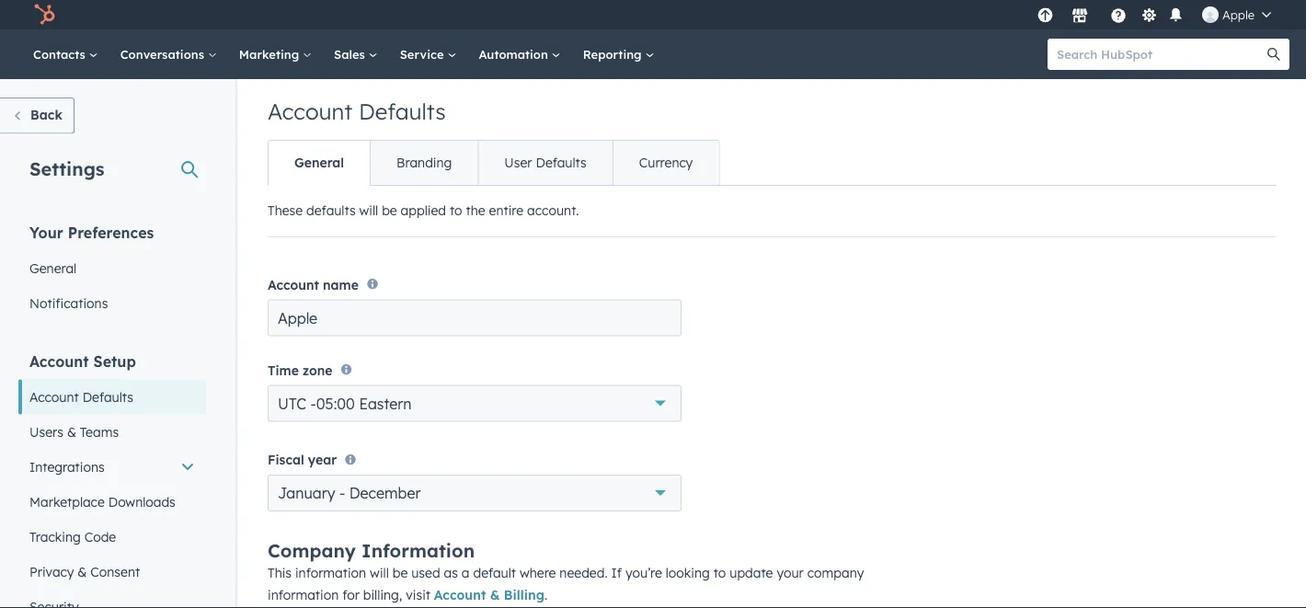 Task type: describe. For each thing, give the bounding box(es) containing it.
company information
[[268, 539, 475, 562]]

apple
[[1222, 7, 1255, 22]]

account setup element
[[18, 351, 206, 608]]

be for applied
[[382, 202, 397, 218]]

these
[[268, 202, 303, 218]]

looking
[[666, 565, 710, 581]]

account & billing .
[[434, 587, 548, 603]]

account setup
[[29, 352, 136, 370]]

will for information
[[370, 565, 389, 581]]

user defaults link
[[478, 141, 612, 185]]

account defaults link
[[18, 379, 206, 414]]

& for teams
[[67, 424, 76, 440]]

year
[[308, 452, 337, 468]]

billing,
[[363, 587, 402, 603]]

help button
[[1103, 5, 1134, 25]]

account down the a
[[434, 587, 486, 603]]

marketing
[[239, 46, 303, 62]]

users & teams link
[[18, 414, 206, 449]]

automation
[[479, 46, 552, 62]]

integrations
[[29, 459, 105, 475]]

notifications image
[[1168, 8, 1184, 24]]

settings image
[[1141, 8, 1158, 24]]

- for december
[[339, 484, 345, 502]]

fiscal
[[268, 452, 304, 468]]

if
[[611, 565, 622, 581]]

utc -05:00 eastern button
[[268, 385, 682, 422]]

0 vertical spatial information
[[295, 565, 366, 581]]

conversations
[[120, 46, 208, 62]]

settings link
[[1138, 5, 1161, 24]]

be for used
[[393, 565, 408, 581]]

hubspot image
[[33, 4, 55, 26]]

contacts link
[[22, 29, 109, 79]]

0 vertical spatial account defaults
[[268, 98, 446, 125]]

you're
[[625, 565, 662, 581]]

reporting link
[[572, 29, 665, 79]]

branding link
[[370, 141, 478, 185]]

privacy & consent link
[[18, 554, 206, 589]]

user
[[504, 155, 532, 171]]

company
[[268, 539, 356, 562]]

tracking code link
[[18, 519, 206, 554]]

time
[[268, 362, 299, 378]]

user defaults
[[504, 155, 587, 171]]

general link for defaults
[[269, 141, 370, 185]]

setup
[[93, 352, 136, 370]]

these defaults will be applied to the entire account.
[[268, 202, 579, 218]]

time zone
[[268, 362, 332, 378]]

contacts
[[33, 46, 89, 62]]

apple menu
[[1032, 0, 1284, 29]]

currency link
[[612, 141, 719, 185]]

account left name
[[268, 276, 319, 292]]

sales link
[[323, 29, 389, 79]]

defaults for user defaults 'link'
[[536, 155, 587, 171]]

account name
[[268, 276, 359, 292]]

notifications link
[[18, 286, 206, 321]]

0 horizontal spatial to
[[450, 202, 462, 218]]

defaults for account defaults link on the bottom left of the page
[[82, 389, 133, 405]]

account & billing link
[[434, 587, 545, 603]]

december
[[349, 484, 421, 502]]

conversations link
[[109, 29, 228, 79]]

marketplace downloads
[[29, 493, 176, 510]]

marketing link
[[228, 29, 323, 79]]

& for consent
[[78, 563, 87, 580]]

your preferences
[[29, 223, 154, 241]]

Account name text field
[[268, 299, 682, 336]]

name
[[323, 276, 359, 292]]

fiscal year
[[268, 452, 337, 468]]

for
[[342, 587, 360, 603]]

back link
[[0, 98, 74, 134]]

teams
[[80, 424, 119, 440]]

code
[[84, 528, 116, 545]]

service link
[[389, 29, 468, 79]]

sales
[[334, 46, 369, 62]]

privacy & consent
[[29, 563, 140, 580]]

this information will be used as a default where needed. if you're looking to update your company information for billing, visit
[[268, 565, 864, 603]]

1 vertical spatial information
[[268, 587, 339, 603]]

users
[[29, 424, 63, 440]]

navigation containing general
[[268, 140, 720, 186]]

account down "marketing" link
[[268, 98, 352, 125]]

your
[[29, 223, 63, 241]]

your preferences element
[[18, 222, 206, 321]]

update
[[730, 565, 773, 581]]

hubspot link
[[22, 4, 69, 26]]

marketplace downloads link
[[18, 484, 206, 519]]



Task type: vqa. For each thing, say whether or not it's contained in the screenshot.
the Tracking Code link
yes



Task type: locate. For each thing, give the bounding box(es) containing it.
- right utc
[[310, 394, 316, 413]]

will up billing,
[[370, 565, 389, 581]]

account up users
[[29, 389, 79, 405]]

defaults up branding
[[359, 98, 446, 125]]

& down default
[[490, 587, 500, 603]]

billing
[[504, 587, 545, 603]]

- inside popup button
[[310, 394, 316, 413]]

will inside this information will be used as a default where needed. if you're looking to update your company information for billing, visit
[[370, 565, 389, 581]]

.
[[545, 587, 548, 603]]

general down your
[[29, 260, 77, 276]]

05:00
[[316, 394, 355, 413]]

account.
[[527, 202, 579, 218]]

be left the applied
[[382, 202, 397, 218]]

this
[[268, 565, 292, 581]]

will
[[359, 202, 378, 218], [370, 565, 389, 581]]

company
[[807, 565, 864, 581]]

1 horizontal spatial general link
[[269, 141, 370, 185]]

marketplace
[[29, 493, 105, 510]]

0 vertical spatial general
[[294, 155, 344, 171]]

0 horizontal spatial account defaults
[[29, 389, 133, 405]]

- right january
[[339, 484, 345, 502]]

1 vertical spatial general
[[29, 260, 77, 276]]

be inside this information will be used as a default where needed. if you're looking to update your company information for billing, visit
[[393, 565, 408, 581]]

1 horizontal spatial -
[[339, 484, 345, 502]]

to left update on the right of the page
[[714, 565, 726, 581]]

0 vertical spatial -
[[310, 394, 316, 413]]

your
[[777, 565, 804, 581]]

visit
[[406, 587, 430, 603]]

1 vertical spatial account defaults
[[29, 389, 133, 405]]

consent
[[90, 563, 140, 580]]

1 horizontal spatial account defaults
[[268, 98, 446, 125]]

account defaults down account setup
[[29, 389, 133, 405]]

privacy
[[29, 563, 74, 580]]

& right "privacy" in the left bottom of the page
[[78, 563, 87, 580]]

settings
[[29, 157, 104, 180]]

apple lee image
[[1202, 6, 1219, 23]]

be
[[382, 202, 397, 218], [393, 565, 408, 581]]

utc
[[278, 394, 306, 413]]

0 horizontal spatial &
[[67, 424, 76, 440]]

account defaults
[[268, 98, 446, 125], [29, 389, 133, 405]]

defaults
[[306, 202, 356, 218]]

general link
[[269, 141, 370, 185], [18, 251, 206, 286]]

zone
[[303, 362, 332, 378]]

0 horizontal spatial defaults
[[82, 389, 133, 405]]

- for 05:00
[[310, 394, 316, 413]]

0 vertical spatial &
[[67, 424, 76, 440]]

1 vertical spatial -
[[339, 484, 345, 502]]

to
[[450, 202, 462, 218], [714, 565, 726, 581]]

default
[[473, 565, 516, 581]]

reporting
[[583, 46, 645, 62]]

be left 'used'
[[393, 565, 408, 581]]

a
[[462, 565, 470, 581]]

notifications
[[29, 295, 108, 311]]

1 vertical spatial defaults
[[536, 155, 587, 171]]

utc -05:00 eastern
[[278, 394, 412, 413]]

currency
[[639, 155, 693, 171]]

0 vertical spatial be
[[382, 202, 397, 218]]

downloads
[[108, 493, 176, 510]]

general for your
[[29, 260, 77, 276]]

1 horizontal spatial &
[[78, 563, 87, 580]]

upgrade link
[[1034, 5, 1057, 24]]

defaults
[[359, 98, 446, 125], [536, 155, 587, 171], [82, 389, 133, 405]]

account left setup
[[29, 352, 89, 370]]

defaults right user
[[536, 155, 587, 171]]

search button
[[1258, 39, 1290, 70]]

general link for preferences
[[18, 251, 206, 286]]

& right users
[[67, 424, 76, 440]]

account defaults down sales link
[[268, 98, 446, 125]]

january - december
[[278, 484, 421, 502]]

automation link
[[468, 29, 572, 79]]

0 vertical spatial general link
[[269, 141, 370, 185]]

will for defaults
[[359, 202, 378, 218]]

- inside "popup button"
[[339, 484, 345, 502]]

preferences
[[68, 223, 154, 241]]

marketplaces image
[[1072, 8, 1088, 25]]

search image
[[1268, 48, 1280, 61]]

information down company on the bottom of page
[[295, 565, 366, 581]]

Search HubSpot search field
[[1048, 39, 1273, 70]]

2 horizontal spatial defaults
[[536, 155, 587, 171]]

general link up "defaults"
[[269, 141, 370, 185]]

tracking code
[[29, 528, 116, 545]]

january - december button
[[268, 475, 682, 511]]

entire
[[489, 202, 523, 218]]

information
[[362, 539, 475, 562]]

information down this
[[268, 587, 339, 603]]

account
[[268, 98, 352, 125], [268, 276, 319, 292], [29, 352, 89, 370], [29, 389, 79, 405], [434, 587, 486, 603]]

2 horizontal spatial &
[[490, 587, 500, 603]]

defaults inside account setup element
[[82, 389, 133, 405]]

applied
[[401, 202, 446, 218]]

the
[[466, 202, 485, 218]]

general inside 'your preferences' element
[[29, 260, 77, 276]]

general inside navigation
[[294, 155, 344, 171]]

january
[[278, 484, 335, 502]]

0 horizontal spatial -
[[310, 394, 316, 413]]

general up "defaults"
[[294, 155, 344, 171]]

2 vertical spatial &
[[490, 587, 500, 603]]

& inside "link"
[[67, 424, 76, 440]]

0 horizontal spatial general link
[[18, 251, 206, 286]]

0 vertical spatial to
[[450, 202, 462, 218]]

0 vertical spatial will
[[359, 202, 378, 218]]

1 vertical spatial to
[[714, 565, 726, 581]]

general for account
[[294, 155, 344, 171]]

marketplaces button
[[1061, 0, 1099, 29]]

help image
[[1110, 8, 1127, 25]]

needed.
[[560, 565, 608, 581]]

to inside this information will be used as a default where needed. if you're looking to update your company information for billing, visit
[[714, 565, 726, 581]]

2 vertical spatial defaults
[[82, 389, 133, 405]]

where
[[520, 565, 556, 581]]

0 horizontal spatial general
[[29, 260, 77, 276]]

1 horizontal spatial to
[[714, 565, 726, 581]]

1 horizontal spatial defaults
[[359, 98, 446, 125]]

1 horizontal spatial general
[[294, 155, 344, 171]]

upgrade image
[[1037, 8, 1054, 24]]

defaults up the users & teams "link" in the left bottom of the page
[[82, 389, 133, 405]]

apple button
[[1191, 0, 1282, 29]]

branding
[[397, 155, 452, 171]]

general link down preferences
[[18, 251, 206, 286]]

integrations button
[[18, 449, 206, 484]]

& for billing
[[490, 587, 500, 603]]

1 vertical spatial will
[[370, 565, 389, 581]]

&
[[67, 424, 76, 440], [78, 563, 87, 580], [490, 587, 500, 603]]

1 vertical spatial general link
[[18, 251, 206, 286]]

1 vertical spatial be
[[393, 565, 408, 581]]

eastern
[[359, 394, 412, 413]]

-
[[310, 394, 316, 413], [339, 484, 345, 502]]

as
[[444, 565, 458, 581]]

1 vertical spatial &
[[78, 563, 87, 580]]

users & teams
[[29, 424, 119, 440]]

navigation
[[268, 140, 720, 186]]

service
[[400, 46, 447, 62]]

0 vertical spatial defaults
[[359, 98, 446, 125]]

tracking
[[29, 528, 81, 545]]

to left the
[[450, 202, 462, 218]]

defaults inside 'link'
[[536, 155, 587, 171]]

account defaults inside account setup element
[[29, 389, 133, 405]]

will right "defaults"
[[359, 202, 378, 218]]

notifications button
[[1165, 5, 1187, 24]]

back
[[30, 107, 62, 123]]

used
[[411, 565, 440, 581]]



